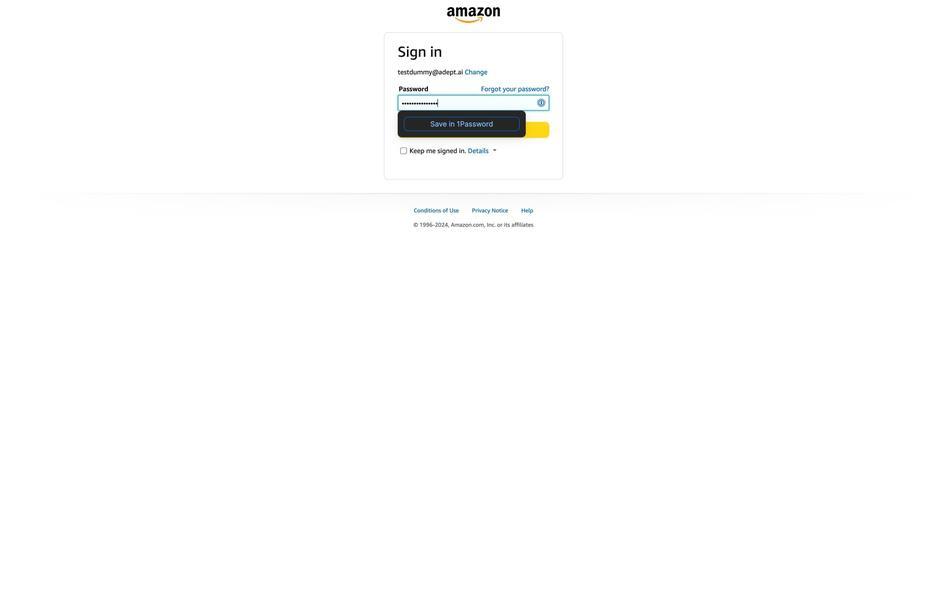 Task type: vqa. For each thing, say whether or not it's contained in the screenshot.
1 star's 6%
no



Task type: locate. For each thing, give the bounding box(es) containing it.
None submit
[[398, 123, 549, 138]]

popover image
[[493, 150, 497, 152]]

None checkbox
[[400, 148, 407, 154]]

None password field
[[398, 95, 549, 111]]



Task type: describe. For each thing, give the bounding box(es) containing it.
amazon image
[[447, 7, 500, 23]]



